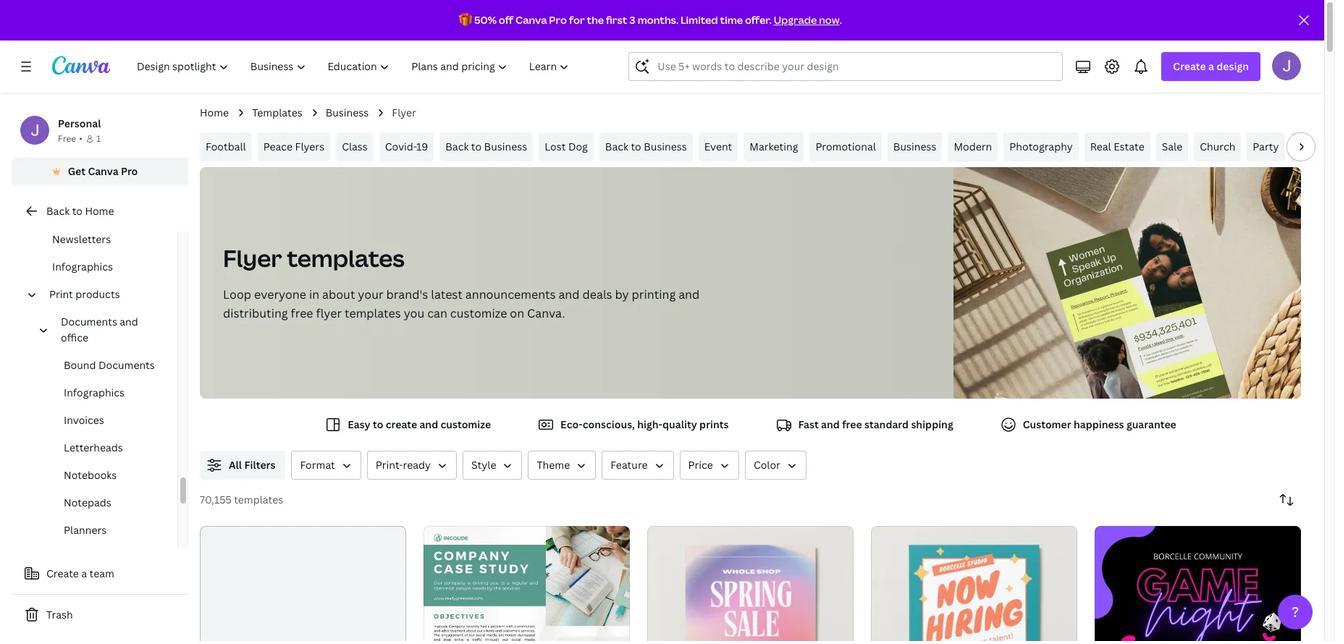 Task type: vqa. For each thing, say whether or not it's contained in the screenshot.
KENDALL PARKS image
no



Task type: locate. For each thing, give the bounding box(es) containing it.
for
[[569, 13, 585, 27]]

1 horizontal spatial flyer
[[392, 106, 416, 120]]

newsletters
[[52, 233, 111, 246]]

pink and purple colorful gradient modern spring sale flyer image
[[648, 527, 854, 642]]

documents inside bound documents link
[[98, 359, 155, 372]]

turquoise and orange retro illustration now hiring flyer image
[[871, 527, 1078, 642]]

happiness
[[1074, 418, 1125, 432]]

business link up class
[[326, 105, 369, 121]]

0 vertical spatial templates
[[287, 243, 405, 274]]

0 vertical spatial create
[[1174, 59, 1207, 73]]

customize
[[450, 306, 507, 322], [441, 418, 491, 432]]

1 vertical spatial pro
[[121, 164, 138, 178]]

pro left for
[[549, 13, 567, 27]]

business left modern
[[894, 140, 937, 154]]

1 vertical spatial customize
[[441, 418, 491, 432]]

1 vertical spatial flyer
[[223, 243, 282, 274]]

templates for 70,155 templates
[[234, 493, 283, 507]]

canva right get
[[88, 164, 119, 178]]

business
[[326, 106, 369, 120], [484, 140, 527, 154], [644, 140, 687, 154], [894, 140, 937, 154]]

trash
[[46, 608, 73, 622]]

customize down "latest"
[[450, 306, 507, 322]]

create inside button
[[46, 567, 79, 581]]

a for design
[[1209, 59, 1215, 73]]

customize up style
[[441, 418, 491, 432]]

create inside dropdown button
[[1174, 59, 1207, 73]]

business link
[[326, 105, 369, 121], [888, 133, 943, 162]]

Search search field
[[658, 53, 1054, 80]]

1 back to business link from the left
[[440, 133, 533, 162]]

back up newsletters
[[46, 204, 70, 218]]

back to business right the "19"
[[446, 140, 527, 154]]

0 vertical spatial a
[[1209, 59, 1215, 73]]

business link left modern link
[[888, 133, 943, 162]]

get canva pro
[[68, 164, 138, 178]]

in
[[309, 287, 320, 303]]

create a design
[[1174, 59, 1250, 73]]

infographics up invoices
[[64, 386, 125, 400]]

templates down your on the left top of page
[[345, 306, 401, 322]]

flyer up covid-19
[[392, 106, 416, 120]]

0 horizontal spatial a
[[81, 567, 87, 581]]

party link
[[1248, 133, 1285, 162]]

None search field
[[629, 52, 1064, 81]]

1 vertical spatial documents
[[98, 359, 155, 372]]

documents down documents and office button
[[98, 359, 155, 372]]

0 vertical spatial customize
[[450, 306, 507, 322]]

0 horizontal spatial create
[[46, 567, 79, 581]]

jacob simon image
[[1273, 51, 1302, 80]]

templates up about
[[287, 243, 405, 274]]

customize inside loop everyone in about your brand's latest announcements and deals by printing and distributing free flyer templates you can customize on canva.
[[450, 306, 507, 322]]

peace flyers
[[263, 140, 325, 154]]

infographics down newsletters
[[52, 260, 113, 274]]

and down print products "link"
[[120, 315, 138, 329]]

back to business
[[446, 140, 527, 154], [605, 140, 687, 154]]

1
[[96, 133, 101, 145]]

and left deals
[[559, 287, 580, 303]]

the
[[587, 13, 604, 27]]

business up class
[[326, 106, 369, 120]]

1 vertical spatial canva
[[88, 164, 119, 178]]

can
[[427, 306, 448, 322]]

0 horizontal spatial flyer
[[223, 243, 282, 274]]

a left design on the right
[[1209, 59, 1215, 73]]

and inside documents and office
[[120, 315, 138, 329]]

2 back to business from the left
[[605, 140, 687, 154]]

church
[[1200, 140, 1236, 154]]

home up football
[[200, 106, 229, 120]]

0 vertical spatial infographics
[[52, 260, 113, 274]]

pro up back to home link
[[121, 164, 138, 178]]

1 vertical spatial infographics link
[[35, 380, 177, 407]]

color
[[754, 459, 781, 472]]

top level navigation element
[[127, 52, 582, 81]]

notebooks
[[64, 469, 117, 482]]

1 vertical spatial create
[[46, 567, 79, 581]]

free down the in
[[291, 306, 313, 322]]

0 vertical spatial business link
[[326, 105, 369, 121]]

to up newsletters
[[72, 204, 83, 218]]

prints
[[700, 418, 729, 432]]

to right dog
[[631, 140, 642, 154]]

to right easy
[[373, 418, 384, 432]]

style
[[472, 459, 497, 472]]

a
[[1209, 59, 1215, 73], [81, 567, 87, 581]]

restaura link
[[1291, 133, 1336, 162]]

brand's
[[386, 287, 428, 303]]

flyer
[[392, 106, 416, 120], [223, 243, 282, 274]]

1 vertical spatial infographics
[[64, 386, 125, 400]]

back for first back to business link
[[446, 140, 469, 154]]

flyer up "loop"
[[223, 243, 282, 274]]

back to business right dog
[[605, 140, 687, 154]]

theme
[[537, 459, 570, 472]]

feature
[[611, 459, 648, 472]]

0 vertical spatial canva
[[516, 13, 547, 27]]

create
[[1174, 59, 1207, 73], [46, 567, 79, 581]]

2 horizontal spatial back
[[605, 140, 629, 154]]

templates
[[287, 243, 405, 274], [345, 306, 401, 322], [234, 493, 283, 507]]

0 vertical spatial pro
[[549, 13, 567, 27]]

back for 2nd back to business link from left
[[605, 140, 629, 154]]

19
[[417, 140, 428, 154]]

1 horizontal spatial create
[[1174, 59, 1207, 73]]

1 back to business from the left
[[446, 140, 527, 154]]

create for create a team
[[46, 567, 79, 581]]

football link
[[200, 133, 252, 162]]

print products
[[49, 288, 120, 301]]

price
[[689, 459, 713, 472]]

2 vertical spatial templates
[[234, 493, 283, 507]]

free
[[291, 306, 313, 322], [843, 418, 862, 432]]

1 vertical spatial a
[[81, 567, 87, 581]]

sale
[[1162, 140, 1183, 154]]

0 horizontal spatial pro
[[121, 164, 138, 178]]

0 horizontal spatial back to business link
[[440, 133, 533, 162]]

templates for flyer templates
[[287, 243, 405, 274]]

free left 'standard'
[[843, 418, 862, 432]]

canva right off in the top left of the page
[[516, 13, 547, 27]]

documents up the office
[[61, 315, 117, 329]]

1 vertical spatial templates
[[345, 306, 401, 322]]

back to business link
[[440, 133, 533, 162], [600, 133, 693, 162]]

create left team
[[46, 567, 79, 581]]

canva
[[516, 13, 547, 27], [88, 164, 119, 178]]

lost dog
[[545, 140, 588, 154]]

filters
[[244, 459, 276, 472]]

0 horizontal spatial canva
[[88, 164, 119, 178]]

business left event
[[644, 140, 687, 154]]

church link
[[1195, 133, 1242, 162]]

ready
[[403, 459, 431, 472]]

back right the "19"
[[446, 140, 469, 154]]

back to business link right dog
[[600, 133, 693, 162]]

distributing
[[223, 306, 288, 322]]

back to business link right the "19"
[[440, 133, 533, 162]]

a left team
[[81, 567, 87, 581]]

infographics link down bound documents
[[35, 380, 177, 407]]

70,155
[[200, 493, 232, 507]]

promotional link
[[810, 133, 882, 162]]

1 horizontal spatial free
[[843, 418, 862, 432]]

loop
[[223, 287, 251, 303]]

infographics for newsletters
[[52, 260, 113, 274]]

infographics
[[52, 260, 113, 274], [64, 386, 125, 400]]

0 horizontal spatial back to business
[[446, 140, 527, 154]]

infographics for bound documents
[[64, 386, 125, 400]]

infographics link
[[23, 254, 177, 281], [35, 380, 177, 407]]

football
[[206, 140, 246, 154]]

shipping
[[912, 418, 954, 432]]

high-
[[638, 418, 663, 432]]

to
[[471, 140, 482, 154], [631, 140, 642, 154], [72, 204, 83, 218], [373, 418, 384, 432]]

all
[[229, 459, 242, 472]]

and
[[559, 287, 580, 303], [679, 287, 700, 303], [120, 315, 138, 329], [420, 418, 438, 432], [822, 418, 840, 432]]

canva.
[[527, 306, 565, 322]]

real estate
[[1091, 140, 1145, 154]]

1 horizontal spatial back to business link
[[600, 133, 693, 162]]

70,155 templates
[[200, 493, 283, 507]]

print products link
[[43, 281, 169, 309]]

home up newsletters link on the left top
[[85, 204, 114, 218]]

0 vertical spatial free
[[291, 306, 313, 322]]

back right dog
[[605, 140, 629, 154]]

infographics link up products
[[23, 254, 177, 281]]

notepads link
[[35, 490, 177, 517]]

0 horizontal spatial home
[[85, 204, 114, 218]]

0 vertical spatial home
[[200, 106, 229, 120]]

a inside button
[[81, 567, 87, 581]]

1 horizontal spatial back to business
[[605, 140, 687, 154]]

1 horizontal spatial pro
[[549, 13, 567, 27]]

0 vertical spatial documents
[[61, 315, 117, 329]]

1 horizontal spatial a
[[1209, 59, 1215, 73]]

0 vertical spatial infographics link
[[23, 254, 177, 281]]

templates down filters
[[234, 493, 283, 507]]

home link
[[200, 105, 229, 121]]

0 vertical spatial flyer
[[392, 106, 416, 120]]

1 horizontal spatial back
[[446, 140, 469, 154]]

back
[[446, 140, 469, 154], [605, 140, 629, 154], [46, 204, 70, 218]]

create left design on the right
[[1174, 59, 1207, 73]]

0 horizontal spatial back
[[46, 204, 70, 218]]

notepads
[[64, 496, 111, 510]]

flyer for flyer templates
[[223, 243, 282, 274]]

marketing link
[[744, 133, 804, 162]]

1 vertical spatial business link
[[888, 133, 943, 162]]

newsletters link
[[23, 226, 177, 254]]

a inside dropdown button
[[1209, 59, 1215, 73]]

•
[[79, 133, 83, 145]]

design
[[1217, 59, 1250, 73]]

everyone
[[254, 287, 306, 303]]

team
[[89, 567, 114, 581]]

0 horizontal spatial free
[[291, 306, 313, 322]]

letterheads
[[64, 441, 123, 455]]

templates inside loop everyone in about your brand's latest announcements and deals by printing and distributing free flyer templates you can customize on canva.
[[345, 306, 401, 322]]

print-ready button
[[367, 451, 457, 480]]

loop everyone in about your brand's latest announcements and deals by printing and distributing free flyer templates you can customize on canva.
[[223, 287, 700, 322]]

your
[[358, 287, 384, 303]]



Task type: describe. For each thing, give the bounding box(es) containing it.
create for create a design
[[1174, 59, 1207, 73]]

documents inside documents and office
[[61, 315, 117, 329]]

customer happiness guarantee
[[1023, 418, 1177, 432]]

quality
[[663, 418, 697, 432]]

style button
[[463, 451, 523, 480]]

offer.
[[745, 13, 772, 27]]

templates link
[[252, 105, 303, 121]]

0 horizontal spatial business link
[[326, 105, 369, 121]]

create a team
[[46, 567, 114, 581]]

about
[[322, 287, 355, 303]]

invoices link
[[35, 407, 177, 435]]

conscious,
[[583, 418, 635, 432]]

trash link
[[12, 601, 188, 630]]

free inside loop everyone in about your brand's latest announcements and deals by printing and distributing free flyer templates you can customize on canva.
[[291, 306, 313, 322]]

and right create
[[420, 418, 438, 432]]

free •
[[58, 133, 83, 145]]

marketing
[[750, 140, 799, 154]]

products
[[76, 288, 120, 301]]

business left lost
[[484, 140, 527, 154]]

by
[[615, 287, 629, 303]]

2 back to business link from the left
[[600, 133, 693, 162]]

estate
[[1114, 140, 1145, 154]]

modern
[[954, 140, 993, 154]]

Sort by button
[[1273, 486, 1302, 515]]

back to home
[[46, 204, 114, 218]]

a for team
[[81, 567, 87, 581]]

bound documents
[[64, 359, 155, 372]]

flyer for flyer
[[392, 106, 416, 120]]

limited
[[681, 13, 718, 27]]

flyer templates
[[223, 243, 405, 274]]

infographics link for newsletters
[[23, 254, 177, 281]]

covid-
[[385, 140, 417, 154]]

invoices
[[64, 414, 104, 427]]

🎁 50% off canva pro for the first 3 months. limited time offer. upgrade now .
[[459, 13, 842, 27]]

deals
[[583, 287, 612, 303]]

all filters button
[[200, 451, 286, 480]]

1 horizontal spatial canva
[[516, 13, 547, 27]]

back to business for 2nd back to business link from left
[[605, 140, 687, 154]]

pro inside button
[[121, 164, 138, 178]]

green minimalist company case study flyer portrait image
[[424, 527, 630, 642]]

free
[[58, 133, 76, 145]]

infographics link for bound documents
[[35, 380, 177, 407]]

now
[[819, 13, 840, 27]]

planners
[[64, 524, 107, 537]]

bound
[[64, 359, 96, 372]]

upgrade now button
[[774, 13, 840, 27]]

game night flyer image
[[1095, 527, 1302, 642]]

get canva pro button
[[12, 158, 188, 185]]

canva inside button
[[88, 164, 119, 178]]

event link
[[699, 133, 738, 162]]

first
[[606, 13, 628, 27]]

create a team button
[[12, 560, 188, 589]]

to right the "19"
[[471, 140, 482, 154]]

sale link
[[1157, 133, 1189, 162]]

lost
[[545, 140, 566, 154]]

1 vertical spatial home
[[85, 204, 114, 218]]

1 vertical spatial free
[[843, 418, 862, 432]]

notebooks link
[[35, 462, 177, 490]]

customer
[[1023, 418, 1072, 432]]

you
[[404, 306, 425, 322]]

templates
[[252, 106, 303, 120]]

and right printing
[[679, 287, 700, 303]]

upgrade
[[774, 13, 817, 27]]

documents and office button
[[55, 309, 169, 352]]

get
[[68, 164, 86, 178]]

and right fast on the right of the page
[[822, 418, 840, 432]]

all filters
[[229, 459, 276, 472]]

personal
[[58, 117, 101, 130]]

color button
[[745, 451, 807, 480]]

latest
[[431, 287, 463, 303]]

1 horizontal spatial home
[[200, 106, 229, 120]]

easy
[[348, 418, 371, 432]]

print-ready
[[376, 459, 431, 472]]

print
[[49, 288, 73, 301]]

bound documents link
[[35, 352, 177, 380]]

back to business for first back to business link
[[446, 140, 527, 154]]

covid-19 link
[[379, 133, 434, 162]]

price button
[[680, 451, 740, 480]]

dog
[[569, 140, 588, 154]]

off
[[499, 13, 514, 27]]

guarantee
[[1127, 418, 1177, 432]]

standard
[[865, 418, 909, 432]]

fast
[[799, 418, 819, 432]]

lost dog link
[[539, 133, 594, 162]]

theme button
[[528, 451, 596, 480]]

class
[[342, 140, 368, 154]]

announcements
[[466, 287, 556, 303]]

class link
[[336, 133, 374, 162]]

on
[[510, 306, 525, 322]]

real estate link
[[1085, 133, 1151, 162]]

letterheads link
[[35, 435, 177, 462]]

promotional
[[816, 140, 876, 154]]

format
[[300, 459, 335, 472]]

create a blank flyer element
[[200, 527, 406, 642]]

peace flyers link
[[258, 133, 330, 162]]

feature button
[[602, 451, 674, 480]]

eco-conscious, high-quality prints
[[561, 418, 729, 432]]

peace
[[263, 140, 293, 154]]

planners link
[[35, 517, 177, 545]]

back to home link
[[12, 197, 188, 226]]

months.
[[638, 13, 679, 27]]

restaura
[[1297, 140, 1336, 154]]

1 horizontal spatial business link
[[888, 133, 943, 162]]



